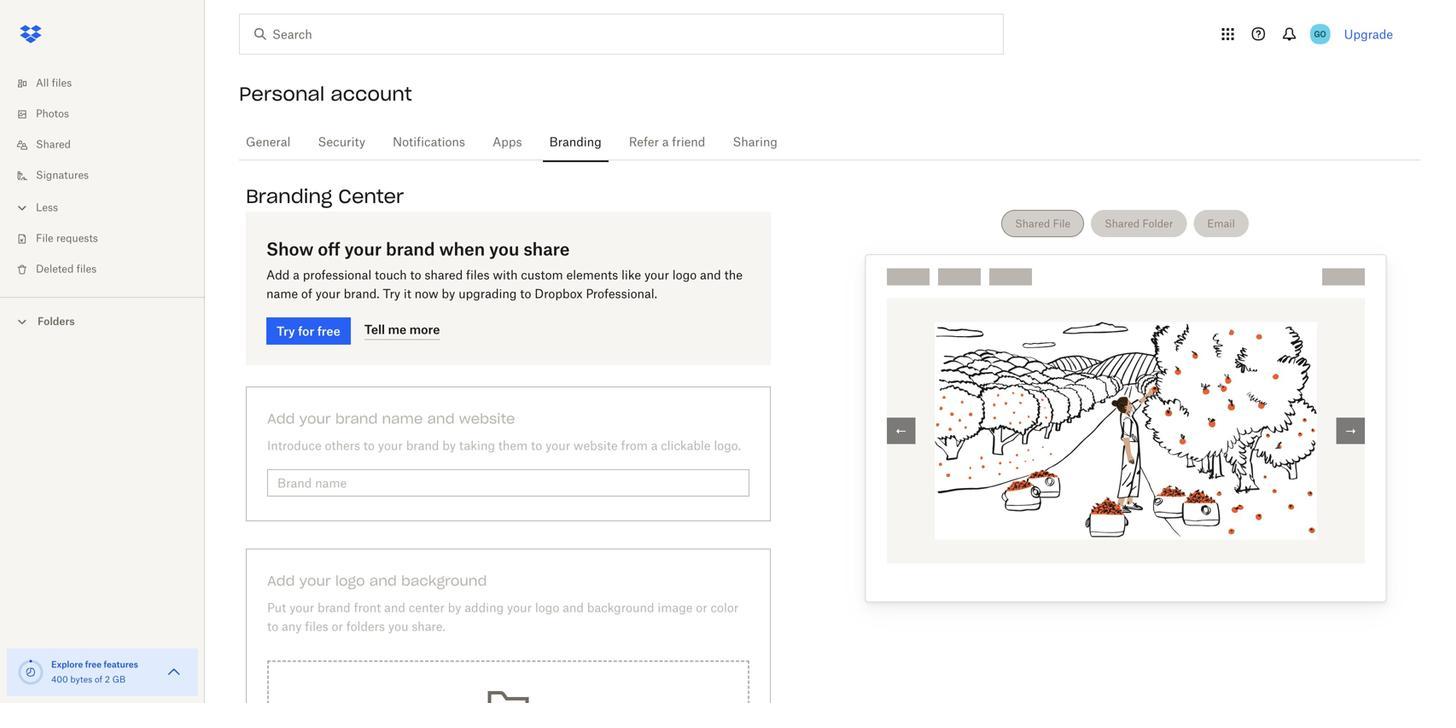 Task type: describe. For each thing, give the bounding box(es) containing it.
less
[[36, 203, 58, 213]]

sharing
[[733, 137, 778, 149]]

file requests
[[36, 234, 98, 244]]

of inside explore free features 400 bytes of 2 gb
[[95, 676, 103, 685]]

add for add your brand name and website
[[267, 410, 295, 428]]

add for add a professional touch to shared files with custom elements like your logo and the name of your brand. try it now by upgrading to dropbox professional.
[[266, 270, 290, 282]]

1 horizontal spatial name
[[382, 410, 423, 428]]

image
[[658, 603, 693, 615]]

share.
[[412, 622, 445, 633]]

shared file
[[1015, 217, 1071, 230]]

Search text field
[[272, 25, 968, 44]]

go
[[1314, 29, 1326, 39]]

0 vertical spatial or
[[696, 603, 707, 615]]

signatures
[[36, 171, 89, 181]]

more
[[409, 322, 440, 337]]

professional
[[303, 270, 372, 282]]

go button
[[1307, 20, 1334, 48]]

elements
[[566, 270, 618, 282]]

apps
[[493, 137, 522, 149]]

tab list containing general
[[239, 120, 1421, 163]]

upgrading
[[459, 289, 517, 301]]

refer
[[629, 137, 659, 149]]

files inside put your brand front and center by adding your logo and background image or color to any files or folders you share.
[[305, 622, 328, 633]]

account
[[331, 82, 412, 106]]

try for free button
[[266, 318, 351, 345]]

introduce
[[267, 441, 322, 452]]

0 horizontal spatial background
[[401, 572, 487, 590]]

show
[[266, 239, 314, 260]]

personal account
[[239, 82, 412, 106]]

files right the deleted
[[76, 265, 97, 275]]

touch
[[375, 270, 407, 282]]

Brand name input text field
[[277, 474, 739, 493]]

branding for branding
[[549, 137, 602, 149]]

free inside explore free features 400 bytes of 2 gb
[[85, 660, 102, 670]]

them
[[498, 441, 528, 452]]

deleted
[[36, 265, 74, 275]]

files inside add a professional touch to shared files with custom elements like your logo and the name of your brand. try it now by upgrading to dropbox professional.
[[466, 270, 490, 282]]

→
[[1345, 424, 1357, 438]]

all
[[36, 79, 49, 89]]

shared
[[425, 270, 463, 282]]

add your brand name and website
[[267, 410, 515, 428]]

all files
[[36, 79, 72, 89]]

logo.
[[714, 441, 741, 452]]

by inside put your brand front and center by adding your logo and background image or color to any files or folders you share.
[[448, 603, 461, 615]]

features
[[104, 660, 138, 670]]

shared for shared
[[36, 140, 71, 150]]

quota usage element
[[17, 659, 44, 686]]

logo inside put your brand front and center by adding your logo and background image or color to any files or folders you share.
[[535, 603, 559, 615]]

folder
[[1143, 217, 1173, 230]]

a for professional
[[293, 270, 300, 282]]

color
[[711, 603, 739, 615]]

dropbox image
[[14, 17, 48, 51]]

others
[[325, 441, 360, 452]]

a for friend
[[662, 137, 669, 149]]

add a professional touch to shared files with custom elements like your logo and the name of your brand. try it now by upgrading to dropbox professional.
[[266, 270, 743, 301]]

signatures link
[[14, 161, 205, 191]]

off
[[318, 239, 340, 260]]

free inside button
[[317, 324, 340, 339]]

branding tab
[[543, 122, 608, 163]]

file inside button
[[1053, 217, 1071, 230]]

add your logo and background
[[267, 572, 487, 590]]

now
[[415, 289, 439, 301]]

sharing tab
[[726, 122, 785, 163]]

like
[[621, 270, 641, 282]]

by inside add a professional touch to shared files with custom elements like your logo and the name of your brand. try it now by upgrading to dropbox professional.
[[442, 289, 455, 301]]

to right them
[[531, 441, 542, 452]]

for
[[298, 324, 314, 339]]

name inside add a professional touch to shared files with custom elements like your logo and the name of your brand. try it now by upgrading to dropbox professional.
[[266, 289, 298, 301]]

shared for shared folder
[[1105, 217, 1140, 230]]

background inside put your brand front and center by adding your logo and background image or color to any files or folders you share.
[[587, 603, 654, 615]]

brand.
[[344, 289, 380, 301]]

adding
[[465, 603, 504, 615]]

deleted files link
[[14, 254, 205, 285]]

folders
[[38, 315, 75, 328]]

refer a friend tab
[[622, 122, 712, 163]]

front
[[354, 603, 381, 615]]

tell me more
[[364, 322, 440, 337]]

list containing all files
[[0, 58, 205, 297]]

brand down add your brand name and website
[[406, 441, 439, 452]]

friend
[[672, 137, 705, 149]]

1 vertical spatial or
[[332, 622, 343, 633]]

dropbox
[[535, 289, 583, 301]]

apps tab
[[486, 122, 529, 163]]

try inside add a professional touch to shared files with custom elements like your logo and the name of your brand. try it now by upgrading to dropbox professional.
[[383, 289, 400, 301]]

shared link
[[14, 130, 205, 161]]

me
[[388, 322, 407, 337]]

1 vertical spatial by
[[442, 441, 456, 452]]

to down custom
[[520, 289, 531, 301]]

show off your brand when you share
[[266, 239, 570, 260]]

shared for shared file
[[1015, 217, 1050, 230]]



Task type: vqa. For each thing, say whether or not it's contained in the screenshot.
the 'logo'
yes



Task type: locate. For each thing, give the bounding box(es) containing it.
0 vertical spatial try
[[383, 289, 400, 301]]

2 vertical spatial logo
[[535, 603, 559, 615]]

1 horizontal spatial or
[[696, 603, 707, 615]]

a inside add a professional touch to shared files with custom elements like your logo and the name of your brand. try it now by upgrading to dropbox professional.
[[293, 270, 300, 282]]

logo up front
[[335, 572, 365, 590]]

0 horizontal spatial shared
[[36, 140, 71, 150]]

email
[[1207, 217, 1235, 230]]

1 horizontal spatial file
[[1053, 217, 1071, 230]]

a right refer
[[662, 137, 669, 149]]

1 vertical spatial file
[[36, 234, 53, 244]]

explore free features 400 bytes of 2 gb
[[51, 660, 138, 685]]

upgrade
[[1344, 27, 1393, 41]]

or left the color
[[696, 603, 707, 615]]

400
[[51, 676, 68, 685]]

the
[[725, 270, 743, 282]]

a down show
[[293, 270, 300, 282]]

name
[[266, 289, 298, 301], [382, 410, 423, 428]]

website up taking
[[459, 410, 515, 428]]

1 vertical spatial of
[[95, 676, 103, 685]]

try left for at the left of page
[[277, 324, 295, 339]]

0 vertical spatial background
[[401, 572, 487, 590]]

free up bytes
[[85, 660, 102, 670]]

1 horizontal spatial shared
[[1015, 217, 1050, 230]]

1 vertical spatial a
[[293, 270, 300, 282]]

deleted files
[[36, 265, 97, 275]]

1 vertical spatial free
[[85, 660, 102, 670]]

←
[[895, 424, 907, 438]]

1 horizontal spatial try
[[383, 289, 400, 301]]

logo right adding
[[535, 603, 559, 615]]

try for free
[[277, 324, 340, 339]]

files right any
[[305, 622, 328, 633]]

files
[[52, 79, 72, 89], [76, 265, 97, 275], [466, 270, 490, 282], [305, 622, 328, 633]]

0 vertical spatial by
[[442, 289, 455, 301]]

1 vertical spatial logo
[[335, 572, 365, 590]]

1 vertical spatial you
[[388, 622, 408, 633]]

refer a friend
[[629, 137, 705, 149]]

a
[[662, 137, 669, 149], [293, 270, 300, 282], [651, 441, 658, 452]]

put your brand front and center by adding your logo and background image or color to any files or folders you share.
[[267, 603, 739, 633]]

notifications
[[393, 137, 465, 149]]

by left taking
[[442, 441, 456, 452]]

branding up show
[[246, 184, 332, 208]]

photos
[[36, 109, 69, 120]]

bytes
[[70, 676, 92, 685]]

general tab
[[239, 122, 297, 163]]

branding
[[549, 137, 602, 149], [246, 184, 332, 208]]

center
[[338, 184, 404, 208]]

of down professional
[[301, 289, 312, 301]]

1 vertical spatial website
[[574, 441, 618, 452]]

brand left front
[[318, 603, 351, 615]]

professional.
[[586, 289, 657, 301]]

try left the it
[[383, 289, 400, 301]]

center
[[409, 603, 445, 615]]

less image
[[14, 199, 31, 216]]

0 horizontal spatial try
[[277, 324, 295, 339]]

0 vertical spatial of
[[301, 289, 312, 301]]

you up with
[[489, 239, 519, 260]]

any
[[282, 622, 302, 633]]

0 horizontal spatial file
[[36, 234, 53, 244]]

add inside add a professional touch to shared files with custom elements like your logo and the name of your brand. try it now by upgrading to dropbox professional.
[[266, 270, 290, 282]]

0 vertical spatial branding
[[549, 137, 602, 149]]

0 vertical spatial add
[[266, 270, 290, 282]]

shared folder button
[[1091, 210, 1187, 237]]

notifications tab
[[386, 122, 472, 163]]

try inside button
[[277, 324, 295, 339]]

by down shared
[[442, 289, 455, 301]]

1 vertical spatial branding
[[246, 184, 332, 208]]

of left 2
[[95, 676, 103, 685]]

taking
[[459, 441, 495, 452]]

file
[[1053, 217, 1071, 230], [36, 234, 53, 244]]

by
[[442, 289, 455, 301], [442, 441, 456, 452], [448, 603, 461, 615]]

0 horizontal spatial you
[[388, 622, 408, 633]]

free
[[317, 324, 340, 339], [85, 660, 102, 670]]

file down less
[[36, 234, 53, 244]]

brand up touch
[[386, 239, 435, 260]]

1 vertical spatial try
[[277, 324, 295, 339]]

website
[[459, 410, 515, 428], [574, 441, 618, 452]]

0 vertical spatial a
[[662, 137, 669, 149]]

brand
[[386, 239, 435, 260], [335, 410, 378, 428], [406, 441, 439, 452], [318, 603, 351, 615]]

to right others
[[364, 441, 375, 452]]

put
[[267, 603, 286, 615]]

1 vertical spatial name
[[382, 410, 423, 428]]

background
[[401, 572, 487, 590], [587, 603, 654, 615]]

2 horizontal spatial a
[[662, 137, 669, 149]]

branding right the apps
[[549, 137, 602, 149]]

photos link
[[14, 99, 205, 130]]

0 horizontal spatial or
[[332, 622, 343, 633]]

introduce others to your brand by taking them to your website from a clickable logo.
[[267, 441, 741, 452]]

1 horizontal spatial a
[[651, 441, 658, 452]]

branding for branding center
[[246, 184, 332, 208]]

to up the it
[[410, 270, 421, 282]]

0 vertical spatial name
[[266, 289, 298, 301]]

from
[[621, 441, 648, 452]]

files up upgrading
[[466, 270, 490, 282]]

2 horizontal spatial shared
[[1105, 217, 1140, 230]]

tell
[[364, 322, 385, 337]]

website left from
[[574, 441, 618, 452]]

when
[[439, 239, 485, 260]]

0 vertical spatial free
[[317, 324, 340, 339]]

share
[[524, 239, 570, 260]]

upgrade link
[[1344, 27, 1393, 41]]

0 vertical spatial website
[[459, 410, 515, 428]]

requests
[[56, 234, 98, 244]]

add for add your logo and background
[[267, 572, 295, 590]]

2
[[105, 676, 110, 685]]

logo inside add a professional touch to shared files with custom elements like your logo and the name of your brand. try it now by upgrading to dropbox professional.
[[673, 270, 697, 282]]

it
[[404, 289, 411, 301]]

list
[[0, 58, 205, 297]]

brand inside put your brand front and center by adding your logo and background image or color to any files or folders you share.
[[318, 603, 351, 615]]

personal
[[239, 82, 325, 106]]

with
[[493, 270, 518, 282]]

1 horizontal spatial branding
[[549, 137, 602, 149]]

0 horizontal spatial a
[[293, 270, 300, 282]]

to inside put your brand front and center by adding your logo and background image or color to any files or folders you share.
[[267, 622, 278, 633]]

to left any
[[267, 622, 278, 633]]

and inside add a professional touch to shared files with custom elements like your logo and the name of your brand. try it now by upgrading to dropbox professional.
[[700, 270, 721, 282]]

0 vertical spatial logo
[[673, 270, 697, 282]]

2 vertical spatial add
[[267, 572, 295, 590]]

shared folder
[[1105, 217, 1173, 230]]

a inside tab
[[662, 137, 669, 149]]

branding center
[[246, 184, 404, 208]]

a right from
[[651, 441, 658, 452]]

security
[[318, 137, 365, 149]]

1 horizontal spatial free
[[317, 324, 340, 339]]

logo
[[673, 270, 697, 282], [335, 572, 365, 590], [535, 603, 559, 615]]

1 horizontal spatial website
[[574, 441, 618, 452]]

2 vertical spatial a
[[651, 441, 658, 452]]

files right all
[[52, 79, 72, 89]]

0 vertical spatial you
[[489, 239, 519, 260]]

your
[[344, 239, 382, 260], [644, 270, 669, 282], [316, 289, 340, 301], [299, 410, 331, 428], [378, 441, 403, 452], [545, 441, 570, 452], [299, 572, 331, 590], [289, 603, 314, 615], [507, 603, 532, 615]]

1 vertical spatial background
[[587, 603, 654, 615]]

brand up others
[[335, 410, 378, 428]]

1 horizontal spatial you
[[489, 239, 519, 260]]

you inside put your brand front and center by adding your logo and background image or color to any files or folders you share.
[[388, 622, 408, 633]]

1 horizontal spatial background
[[587, 603, 654, 615]]

1 horizontal spatial of
[[301, 289, 312, 301]]

add down show
[[266, 270, 290, 282]]

tell me more button
[[364, 320, 440, 340]]

general
[[246, 137, 291, 149]]

add up introduce
[[267, 410, 295, 428]]

add
[[266, 270, 290, 282], [267, 410, 295, 428], [267, 572, 295, 590]]

explore
[[51, 660, 83, 670]]

you left share.
[[388, 622, 408, 633]]

add up put
[[267, 572, 295, 590]]

clickable
[[661, 441, 711, 452]]

1 horizontal spatial logo
[[535, 603, 559, 615]]

file left shared folder on the top
[[1053, 217, 1071, 230]]

of inside add a professional touch to shared files with custom elements like your logo and the name of your brand. try it now by upgrading to dropbox professional.
[[301, 289, 312, 301]]

file inside list
[[36, 234, 53, 244]]

or
[[696, 603, 707, 615], [332, 622, 343, 633]]

branding inside tab
[[549, 137, 602, 149]]

0 horizontal spatial logo
[[335, 572, 365, 590]]

file requests link
[[14, 224, 205, 254]]

0 horizontal spatial free
[[85, 660, 102, 670]]

tab list
[[239, 120, 1421, 163]]

or left folders at the left of the page
[[332, 622, 343, 633]]

free right for at the left of page
[[317, 324, 340, 339]]

security tab
[[311, 122, 372, 163]]

folders
[[346, 622, 385, 633]]

email button
[[1194, 210, 1249, 237]]

1 vertical spatial add
[[267, 410, 295, 428]]

0 horizontal spatial branding
[[246, 184, 332, 208]]

0 horizontal spatial of
[[95, 676, 103, 685]]

0 horizontal spatial name
[[266, 289, 298, 301]]

background up 'center'
[[401, 572, 487, 590]]

2 vertical spatial by
[[448, 603, 461, 615]]

background left image
[[587, 603, 654, 615]]

gb
[[112, 676, 126, 685]]

0 horizontal spatial website
[[459, 410, 515, 428]]

shared file button
[[1002, 210, 1084, 237]]

custom
[[521, 270, 563, 282]]

folders button
[[0, 308, 205, 333]]

logo left the the
[[673, 270, 697, 282]]

all files link
[[14, 68, 205, 99]]

2 horizontal spatial logo
[[673, 270, 697, 282]]

shared
[[36, 140, 71, 150], [1015, 217, 1050, 230], [1105, 217, 1140, 230]]

0 vertical spatial file
[[1053, 217, 1071, 230]]

by right 'center'
[[448, 603, 461, 615]]

of
[[301, 289, 312, 301], [95, 676, 103, 685]]



